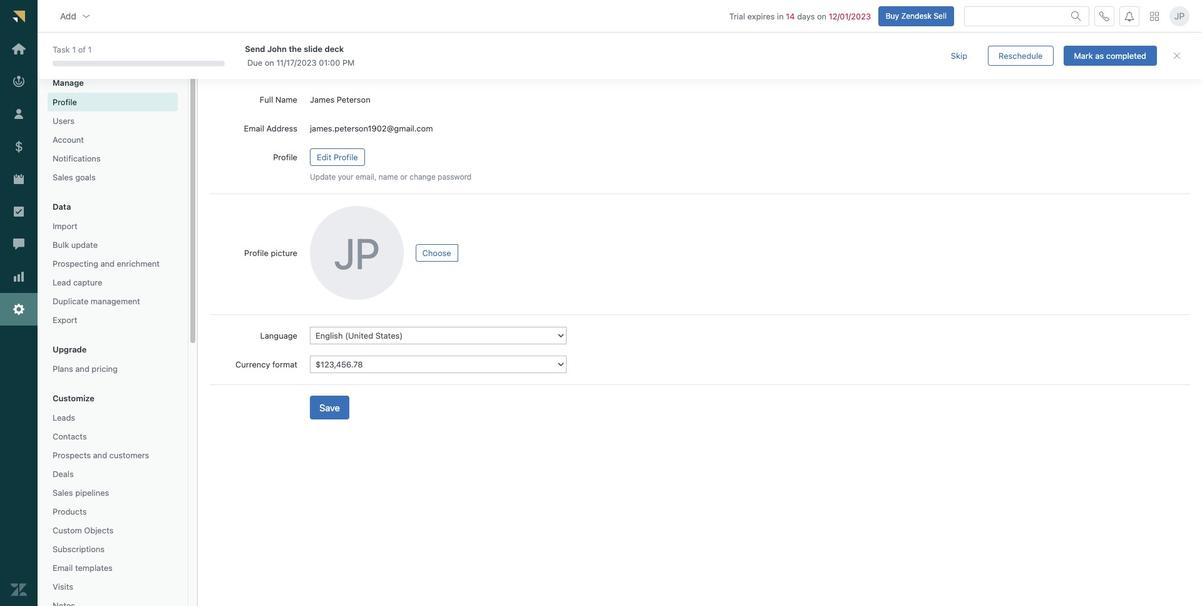 Task type: locate. For each thing, give the bounding box(es) containing it.
1 horizontal spatial jp
[[1175, 11, 1185, 21]]

and right plans at the left of page
[[75, 364, 89, 374]]

sales left the goals
[[53, 172, 73, 182]]

11/17/2023
[[276, 58, 317, 68]]

full name
[[260, 95, 298, 105]]

1 sales from the top
[[53, 172, 73, 182]]

calls image
[[1100, 11, 1110, 21]]

mark as completed button
[[1064, 46, 1158, 66]]

on right days
[[817, 11, 827, 21]]

prospects and customers link
[[48, 447, 178, 464]]

task
[[53, 45, 70, 55]]

james peterson
[[310, 95, 371, 105]]

plans
[[53, 364, 73, 374]]

email up visits
[[53, 563, 73, 573]]

trial expires in 14 days on 12/01/2023
[[730, 11, 871, 21]]

0 vertical spatial and
[[100, 259, 115, 269]]

manage
[[53, 78, 84, 88]]

zendesk products image
[[1151, 12, 1159, 20]]

and for prospects
[[93, 450, 107, 460]]

customers
[[109, 450, 149, 460]]

import link
[[48, 218, 178, 234]]

lead capture link
[[48, 274, 178, 291]]

skip
[[951, 50, 968, 60]]

1
[[72, 45, 76, 55], [88, 45, 92, 55]]

picture
[[271, 248, 298, 258]]

and for prospecting
[[100, 259, 115, 269]]

2 1 from the left
[[88, 45, 92, 55]]

visits
[[53, 582, 73, 592]]

0 horizontal spatial email
[[53, 563, 73, 573]]

due
[[247, 58, 263, 68]]

sales pipelines link
[[48, 485, 178, 501]]

the
[[289, 44, 302, 54]]

sales for sales goals
[[53, 172, 73, 182]]

jp button
[[1170, 6, 1190, 26]]

deals link
[[48, 466, 178, 482]]

send john the slide deck link
[[245, 43, 918, 54]]

edit profile
[[317, 152, 358, 162]]

profile picture
[[244, 248, 298, 258]]

full name element
[[310, 94, 1191, 105]]

trial
[[730, 11, 746, 21]]

sales down deals
[[53, 488, 73, 498]]

upgrade
[[53, 345, 87, 355]]

update
[[310, 172, 336, 182]]

0 vertical spatial email
[[244, 123, 264, 133]]

prospecting and enrichment
[[53, 259, 160, 269]]

custom
[[53, 526, 82, 536]]

lead
[[53, 277, 71, 288]]

duplicate
[[53, 296, 88, 306]]

lead capture
[[53, 277, 102, 288]]

your
[[338, 172, 354, 182]]

profile up your
[[334, 152, 358, 162]]

of
[[78, 45, 86, 55]]

on
[[817, 11, 827, 21], [265, 58, 274, 68]]

full
[[260, 95, 273, 105]]

None field
[[71, 47, 170, 58]]

sales
[[53, 172, 73, 182], [53, 488, 73, 498]]

email address element
[[310, 123, 1191, 134]]

buy
[[886, 11, 899, 20]]

james.peterson1902@gmail.com
[[310, 123, 433, 133]]

0 vertical spatial jp
[[1175, 11, 1185, 21]]

prospecting and enrichment link
[[48, 256, 178, 272]]

and down bulk update link
[[100, 259, 115, 269]]

john
[[267, 44, 287, 54]]

1 horizontal spatial email
[[244, 123, 264, 133]]

0 vertical spatial on
[[817, 11, 827, 21]]

14
[[786, 11, 795, 21]]

1 vertical spatial sales
[[53, 488, 73, 498]]

choose button
[[416, 244, 458, 262]]

update your email, name or change password
[[310, 172, 472, 182]]

0 horizontal spatial on
[[265, 58, 274, 68]]

completed
[[1107, 50, 1147, 60]]

email
[[244, 123, 264, 133], [53, 563, 73, 573]]

1 vertical spatial jp
[[334, 228, 380, 278]]

name
[[275, 95, 298, 105]]

slide
[[304, 44, 323, 54]]

edit
[[317, 152, 332, 162]]

skip button
[[941, 46, 978, 66]]

12/01/2023
[[829, 11, 871, 21]]

1 vertical spatial email
[[53, 563, 73, 573]]

0 horizontal spatial 1
[[72, 45, 76, 55]]

data
[[53, 202, 71, 212]]

1 horizontal spatial 1
[[88, 45, 92, 55]]

email left address
[[244, 123, 264, 133]]

capture
[[73, 277, 102, 288]]

1 right of
[[88, 45, 92, 55]]

currency
[[236, 360, 270, 370]]

account link
[[48, 132, 178, 148]]

language
[[260, 331, 298, 341]]

1 left of
[[72, 45, 76, 55]]

1 1 from the left
[[72, 45, 76, 55]]

currency format
[[236, 360, 298, 370]]

management
[[91, 296, 140, 306]]

1 vertical spatial and
[[75, 364, 89, 374]]

contacts
[[53, 432, 87, 442]]

pricing
[[92, 364, 118, 374]]

prospects
[[53, 450, 91, 460]]

goals
[[75, 172, 96, 182]]

deals
[[53, 469, 74, 479]]

email templates link
[[48, 560, 178, 576]]

sales for sales pipelines
[[53, 488, 73, 498]]

2 vertical spatial and
[[93, 450, 107, 460]]

and down contacts link
[[93, 450, 107, 460]]

bell image
[[1125, 11, 1135, 21]]

search image
[[1072, 11, 1082, 21]]

2 sales from the top
[[53, 488, 73, 498]]

expires
[[748, 11, 775, 21]]

bulk update link
[[48, 237, 178, 253]]

sell
[[934, 11, 947, 20]]

0 vertical spatial sales
[[53, 172, 73, 182]]

on right due
[[265, 58, 274, 68]]

bulk
[[53, 240, 69, 250]]

enrichment
[[117, 259, 160, 269]]

1 vertical spatial on
[[265, 58, 274, 68]]



Task type: vqa. For each thing, say whether or not it's contained in the screenshot.
Get help Icon
no



Task type: describe. For each thing, give the bounding box(es) containing it.
email for email templates
[[53, 563, 73, 573]]

peterson
[[337, 95, 371, 105]]

email address
[[244, 123, 298, 133]]

custom objects
[[53, 526, 114, 536]]

profile left picture
[[244, 248, 269, 258]]

users link
[[48, 113, 178, 129]]

import
[[53, 221, 78, 231]]

email for email address
[[244, 123, 264, 133]]

notifications
[[53, 153, 101, 163]]

reschedule button
[[988, 46, 1054, 66]]

zendesk image
[[11, 582, 27, 598]]

mark as completed
[[1075, 50, 1147, 60]]

add button
[[50, 4, 101, 29]]

change
[[410, 172, 436, 182]]

notifications link
[[48, 150, 178, 167]]

templates
[[75, 563, 113, 573]]

sales goals link
[[48, 169, 178, 186]]

objects
[[84, 526, 114, 536]]

pipelines
[[75, 488, 109, 498]]

users
[[53, 116, 75, 126]]

days
[[797, 11, 815, 21]]

0 horizontal spatial jp
[[334, 228, 380, 278]]

email templates
[[53, 563, 113, 573]]

profile link
[[48, 94, 178, 110]]

products link
[[48, 504, 178, 520]]

as
[[1096, 50, 1104, 60]]

products
[[53, 507, 87, 517]]

custom objects link
[[48, 522, 178, 539]]

export link
[[48, 312, 178, 328]]

update
[[71, 240, 98, 250]]

james
[[310, 95, 335, 105]]

reschedule
[[999, 50, 1043, 60]]

bulk update
[[53, 240, 98, 250]]

on inside 'send john the slide deck due on 11/17/2023 01:00 pm'
[[265, 58, 274, 68]]

1 horizontal spatial on
[[817, 11, 827, 21]]

leads link
[[48, 410, 178, 426]]

zendesk
[[902, 11, 932, 20]]

prospects and customers
[[53, 450, 149, 460]]

edit profile link
[[310, 149, 365, 166]]

send
[[245, 44, 265, 54]]

prospecting
[[53, 259, 98, 269]]

subscriptions link
[[48, 541, 178, 558]]

duplicate management link
[[48, 293, 178, 310]]

sales pipelines
[[53, 488, 109, 498]]

export
[[53, 315, 77, 325]]

email,
[[356, 172, 377, 182]]

profile down address
[[273, 152, 298, 162]]

contacts link
[[48, 428, 178, 445]]

buy zendesk sell
[[886, 11, 947, 20]]

in
[[777, 11, 784, 21]]

profile up the users
[[53, 97, 77, 107]]

visits link
[[48, 579, 178, 595]]

jp inside button
[[1175, 11, 1185, 21]]

account
[[53, 135, 84, 145]]

chevron down image
[[81, 11, 91, 21]]

plans and pricing link
[[48, 361, 178, 377]]

buy zendesk sell button
[[879, 6, 955, 26]]

pm
[[343, 58, 355, 68]]

save
[[319, 402, 340, 414]]

deck
[[325, 44, 344, 54]]

duplicate management
[[53, 296, 140, 306]]

name
[[379, 172, 398, 182]]

leads
[[53, 413, 75, 423]]

cancel image
[[1173, 51, 1183, 61]]

subscriptions
[[53, 544, 105, 554]]

and for plans
[[75, 364, 89, 374]]

task 1 of 1
[[53, 45, 92, 55]]

or
[[400, 172, 408, 182]]

add
[[60, 10, 76, 21]]

password
[[438, 172, 472, 182]]

profile left john
[[210, 47, 252, 64]]

format
[[272, 360, 298, 370]]

save button
[[310, 396, 350, 420]]



